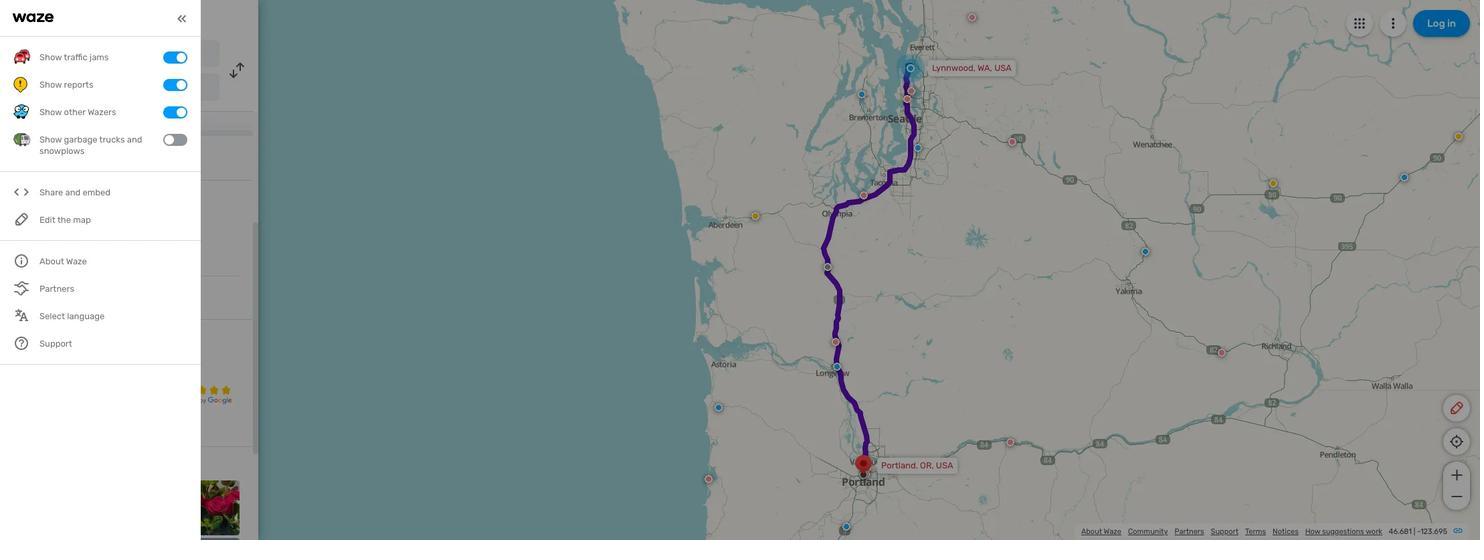 Task type: vqa. For each thing, say whether or not it's contained in the screenshot.
'Choose destination' 'text box'
no



Task type: describe. For each thing, give the bounding box(es) containing it.
suggestions
[[1323, 527, 1364, 536]]

computer image
[[13, 290, 29, 306]]

summary
[[47, 330, 88, 341]]

review
[[13, 330, 44, 341]]

0 horizontal spatial wa,
[[13, 213, 29, 225]]

about
[[1082, 527, 1102, 536]]

current location image
[[13, 46, 29, 62]]

or, for portland
[[91, 84, 104, 93]]

partners
[[1175, 527, 1204, 536]]

starting point button
[[13, 158, 72, 180]]

usa inside portland or, usa
[[105, 84, 121, 93]]

portland
[[49, 82, 86, 94]]

share
[[39, 188, 63, 198]]

lynnwood, wa, usa
[[932, 63, 1012, 73]]

directions
[[123, 11, 178, 25]]

community link
[[1128, 527, 1168, 536]]

how suggestions work link
[[1306, 527, 1383, 536]]

0 vertical spatial wa,
[[98, 50, 112, 60]]

0 vertical spatial lynnwood
[[49, 49, 93, 60]]

waze
[[1104, 527, 1122, 536]]

how
[[1306, 527, 1321, 536]]

usa right portland, in the right bottom of the page
[[936, 460, 953, 470]]

5 for 5 4 3
[[13, 347, 19, 359]]

about waze community partners support terms notices how suggestions work 46.681 | -123.695
[[1082, 527, 1448, 536]]

4
[[13, 358, 19, 370]]

image 4 of lynnwood, lynnwood image
[[185, 481, 240, 535]]

usa down driving directions
[[114, 50, 130, 60]]

portland,
[[881, 460, 918, 470]]

embed
[[83, 188, 110, 198]]

0 vertical spatial lynnwood wa, usa
[[49, 49, 130, 60]]

support link
[[1211, 527, 1239, 536]]

terms
[[1246, 527, 1266, 536]]

point
[[50, 158, 72, 169]]

46.681
[[1389, 527, 1412, 536]]

3
[[13, 369, 19, 380]]

-
[[1417, 527, 1421, 536]]

or, for portland,
[[920, 460, 934, 470]]

location image
[[13, 79, 29, 95]]

usa right lynnwood, on the top right
[[995, 63, 1012, 73]]

driving directions
[[80, 11, 178, 25]]

5 4 3
[[13, 347, 19, 380]]

starting point
[[13, 158, 72, 169]]



Task type: locate. For each thing, give the bounding box(es) containing it.
190.1
[[37, 102, 57, 111]]

5 for 5
[[172, 341, 195, 385]]

1 vertical spatial lynnwood wa, usa
[[13, 195, 80, 225]]

wa, right lynnwood, on the top right
[[978, 63, 993, 73]]

0 horizontal spatial 5
[[13, 347, 19, 359]]

link image
[[1453, 525, 1464, 536]]

notices link
[[1273, 527, 1299, 536]]

1 vertical spatial or,
[[920, 460, 934, 470]]

1 vertical spatial lynnwood
[[13, 195, 80, 211]]

190.1 miles
[[37, 102, 84, 111]]

community
[[1128, 527, 1168, 536]]

and
[[65, 188, 80, 198]]

lynnwood down starting point button
[[13, 195, 80, 211]]

support
[[1211, 527, 1239, 536]]

about waze link
[[1082, 527, 1122, 536]]

wa, down driving
[[98, 50, 112, 60]]

lynnwood up portland
[[49, 49, 93, 60]]

usa right portland
[[105, 84, 121, 93]]

usa down share
[[32, 213, 50, 225]]

lynnwood,
[[932, 63, 976, 73]]

2 horizontal spatial wa,
[[978, 63, 993, 73]]

0 vertical spatial or,
[[91, 84, 104, 93]]

1 horizontal spatial 5
[[172, 341, 195, 385]]

share and embed link
[[13, 179, 187, 206]]

or, right portland, in the right bottom of the page
[[920, 460, 934, 470]]

www.ci.lynnwood.wa.us link
[[40, 292, 144, 303]]

work
[[1366, 527, 1383, 536]]

123.695
[[1421, 527, 1448, 536]]

terms link
[[1246, 527, 1266, 536]]

zoom in image
[[1449, 467, 1465, 483]]

lynnwood
[[49, 49, 93, 60], [13, 195, 80, 211]]

1 horizontal spatial or,
[[920, 460, 934, 470]]

portland or, usa
[[49, 82, 121, 94]]

partners link
[[1175, 527, 1204, 536]]

5 inside the 5 4 3
[[13, 347, 19, 359]]

code image
[[13, 184, 30, 201]]

|
[[1414, 527, 1416, 536]]

wa,
[[98, 50, 112, 60], [978, 63, 993, 73], [13, 213, 29, 225]]

wa, down code icon
[[13, 213, 29, 225]]

pencil image
[[1449, 400, 1465, 416]]

lynnwood wa, usa
[[49, 49, 130, 60], [13, 195, 80, 225]]

image 8 of lynnwood, lynnwood image
[[185, 538, 240, 540]]

share and embed
[[39, 188, 110, 198]]

zoom out image
[[1449, 489, 1465, 505]]

lynnwood wa, usa up portland or, usa
[[49, 49, 130, 60]]

or,
[[91, 84, 104, 93], [920, 460, 934, 470]]

5
[[172, 341, 195, 385], [13, 347, 19, 359]]

miles
[[60, 102, 84, 111]]

2 vertical spatial wa,
[[13, 213, 29, 225]]

1 vertical spatial wa,
[[978, 63, 993, 73]]

1 horizontal spatial wa,
[[98, 50, 112, 60]]

notices
[[1273, 527, 1299, 536]]

lynnwood wa, usa down starting point button
[[13, 195, 80, 225]]

usa
[[114, 50, 130, 60], [995, 63, 1012, 73], [105, 84, 121, 93], [32, 213, 50, 225], [936, 460, 953, 470]]

0 horizontal spatial or,
[[91, 84, 104, 93]]

www.ci.lynnwood.wa.us
[[40, 292, 144, 303]]

driving
[[80, 11, 120, 25]]

portland, or, usa
[[881, 460, 953, 470]]

or, right portland
[[91, 84, 104, 93]]

starting
[[13, 158, 48, 169]]

or, inside portland or, usa
[[91, 84, 104, 93]]

review summary
[[13, 330, 88, 341]]



